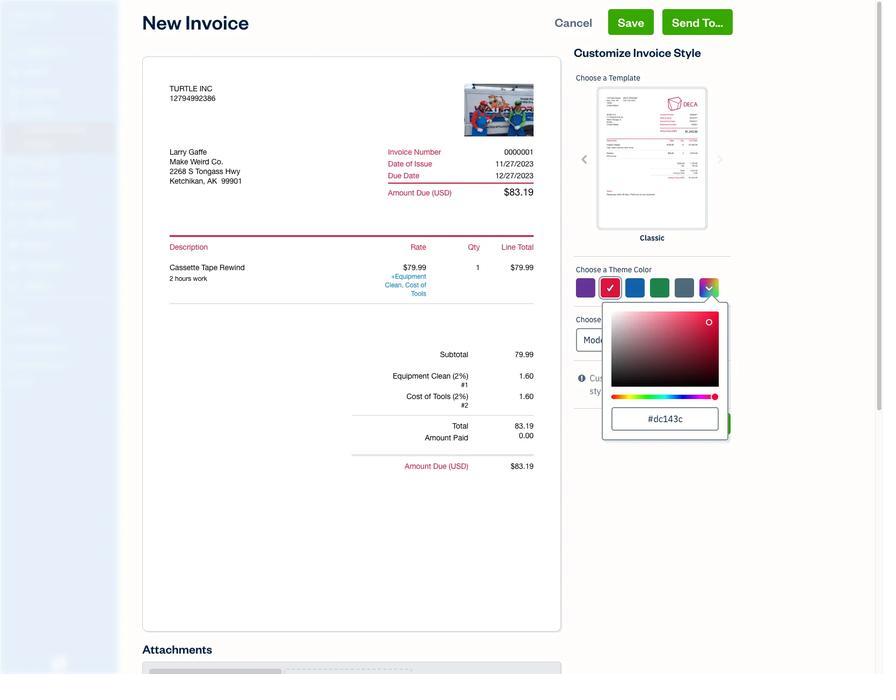 Task type: vqa. For each thing, say whether or not it's contained in the screenshot.
July
no



Task type: describe. For each thing, give the bounding box(es) containing it.
12/27/2023
[[496, 171, 534, 180]]

classic
[[641, 233, 665, 243]]

timer image
[[7, 220, 20, 231]]

1 # from the top
[[462, 382, 465, 389]]

1 1.60 from the top
[[519, 372, 534, 380]]

0 vertical spatial of
[[406, 160, 413, 168]]

choose a theme color element
[[574, 257, 732, 441]]

hwy
[[226, 167, 240, 176]]

Enter an Invoice # text field
[[504, 148, 534, 156]]

total amount paid
[[425, 422, 469, 442]]

next image
[[714, 153, 726, 165]]

ketchikan,
[[170, 177, 205, 185]]

cost inside , cost of tools
[[406, 282, 419, 289]]

choose for choose a theme color
[[577, 265, 602, 275]]

make
[[170, 157, 188, 166]]

Enter an Item Name text field
[[170, 263, 373, 272]]

2 (2%) from the top
[[453, 392, 469, 401]]

equipment for equipment clean (2%) # 1 cost of tools (2%) # 2
[[393, 372, 430, 380]]

invoice inside "customize your logo and invoice style for all invoices"
[[689, 373, 717, 384]]

2 1.60 from the top
[[519, 392, 534, 401]]

cancel for the topmost cancel button
[[555, 15, 593, 30]]

larry
[[170, 148, 187, 156]]

modern
[[584, 335, 614, 346]]

owner
[[9, 21, 28, 30]]

red image
[[606, 282, 616, 294]]

0 vertical spatial amount due ( usd )
[[388, 189, 452, 197]]

customize your logo and invoice style for all invoices
[[590, 373, 717, 397]]

Line Total (USD) text field
[[510, 263, 534, 272]]

main element
[[0, 0, 145, 674]]

done button
[[688, 413, 731, 435]]

new
[[142, 9, 182, 34]]

0 horizontal spatial (
[[432, 189, 434, 197]]

s
[[189, 167, 194, 176]]

done
[[698, 418, 722, 430]]

settings image
[[8, 377, 115, 386]]

equipment clean
[[385, 273, 427, 289]]

image
[[491, 106, 512, 116]]

gaffe
[[189, 148, 207, 156]]

payment image
[[7, 159, 20, 169]]

qty
[[469, 243, 480, 251]]

previous image
[[579, 153, 592, 165]]

line total
[[502, 243, 534, 251]]

equipment for equipment clean
[[395, 273, 427, 280]]

date of issue
[[388, 160, 433, 168]]

12/27/2023 button
[[487, 171, 543, 181]]

report image
[[7, 281, 20, 292]]

attachments
[[142, 642, 212, 657]]

of inside equipment clean (2%) # 1 cost of tools (2%) # 2
[[425, 392, 431, 401]]

inc for customize invoice style
[[41, 10, 57, 20]]

turtle inc owner
[[9, 10, 57, 30]]

weird
[[190, 157, 210, 166]]

choose a font
[[577, 315, 624, 325]]

1 vertical spatial due
[[417, 189, 430, 197]]

team members image
[[8, 326, 115, 334]]

save button
[[609, 9, 655, 35]]

items and services image
[[8, 343, 115, 351]]

0 vertical spatial due
[[388, 171, 402, 180]]

paid
[[454, 434, 469, 442]]

invoice image
[[7, 108, 20, 119]]

rate
[[411, 243, 427, 251]]

1 horizontal spatial usd
[[451, 462, 467, 471]]

choose a template
[[577, 73, 641, 83]]

dashboard image
[[7, 47, 20, 57]]

0 vertical spatial )
[[450, 189, 452, 197]]

save
[[619, 15, 645, 30]]

send to...
[[673, 15, 724, 30]]

customize for customize invoice style
[[574, 45, 631, 60]]

a for template
[[603, 73, 608, 83]]

description
[[170, 243, 208, 251]]

99901
[[222, 177, 242, 185]]

clean for equipment clean
[[385, 282, 402, 289]]

0 vertical spatial amount
[[388, 189, 415, 197]]

customize invoice style
[[574, 45, 702, 60]]

turtle for due date
[[170, 84, 198, 93]]

,
[[402, 282, 404, 289]]

delete
[[467, 106, 489, 116]]

estimate image
[[7, 88, 20, 98]]

invoice number
[[388, 148, 441, 156]]

expense image
[[7, 179, 20, 190]]

1 (2%) from the top
[[453, 372, 469, 380]]

83.19 0.00
[[515, 422, 534, 440]]

0 vertical spatial $83.19
[[505, 186, 534, 198]]

clean for equipment clean (2%) # 1 cost of tools (2%) # 2
[[432, 372, 451, 380]]

1
[[465, 382, 469, 389]]

subtotal
[[440, 350, 469, 359]]



Task type: locate. For each thing, give the bounding box(es) containing it.
1 vertical spatial (
[[449, 462, 451, 471]]

larry gaffe make weird co. 2268 s tongass hwy ketchikan, ak  99901
[[170, 148, 242, 185]]

1 horizontal spatial turtle
[[170, 84, 198, 93]]

1 vertical spatial usd
[[451, 462, 467, 471]]

0 horizontal spatial total
[[453, 422, 469, 430]]

invoices
[[635, 386, 667, 397]]

1 horizontal spatial clean
[[432, 372, 451, 380]]

customize for customize your logo and invoice style for all invoices
[[590, 373, 631, 384]]

inc for due date
[[200, 84, 213, 93]]

1 vertical spatial inc
[[200, 84, 213, 93]]

0 horizontal spatial due
[[388, 171, 402, 180]]

0 vertical spatial tools
[[412, 290, 427, 298]]

1 vertical spatial cost
[[407, 392, 423, 401]]

turtle for customize invoice style
[[9, 10, 39, 20]]

font
[[609, 315, 624, 325]]

customize
[[574, 45, 631, 60], [590, 373, 631, 384]]

0 vertical spatial turtle
[[9, 10, 39, 20]]

1.60 down the 79.99
[[519, 372, 534, 380]]

send to... button
[[663, 9, 733, 35]]

of up 'total amount paid'
[[425, 392, 431, 401]]

0 horizontal spatial cancel
[[555, 15, 593, 30]]

1.60 up 83.19
[[519, 392, 534, 401]]

tools
[[412, 290, 427, 298], [434, 392, 451, 401]]

project image
[[7, 199, 20, 210]]

0 horizontal spatial usd
[[434, 189, 450, 197]]

Issue date in MM/DD/YYYY format text field
[[464, 160, 543, 168]]

# down the 1
[[462, 402, 465, 409]]

choose left template
[[577, 73, 602, 83]]

saturation and brightness selector. use up, down, left and right arrow keys to select. application
[[612, 312, 719, 387]]

choose up modern
[[577, 315, 602, 325]]

2 vertical spatial of
[[425, 392, 431, 401]]

(2%) up the 1
[[453, 372, 469, 380]]

turtle inc 12794992386
[[170, 84, 216, 103]]

style
[[674, 45, 702, 60]]

0 vertical spatial #
[[462, 382, 465, 389]]

choose left theme
[[577, 265, 602, 275]]

1 vertical spatial )
[[467, 462, 469, 471]]

a left font
[[603, 315, 608, 325]]

0 vertical spatial a
[[603, 73, 608, 83]]

1 a from the top
[[603, 73, 608, 83]]

Enter an Item Description text field
[[170, 275, 373, 283]]

1 vertical spatial (2%)
[[453, 392, 469, 401]]

amount down 'total amount paid'
[[405, 462, 432, 471]]

a for theme
[[603, 265, 608, 275]]

send
[[673, 15, 700, 30]]

equipment inside equipment clean (2%) # 1 cost of tools (2%) # 2
[[393, 372, 430, 380]]

amount
[[388, 189, 415, 197], [425, 434, 452, 442], [405, 462, 432, 471]]

0 vertical spatial date
[[388, 160, 404, 168]]

clean inside equipment clean (2%) # 1 cost of tools (2%) # 2
[[432, 372, 451, 380]]

date down date of issue
[[404, 171, 420, 180]]

usd down number
[[434, 189, 450, 197]]

0 vertical spatial (2%)
[[453, 372, 469, 380]]

equipment inside equipment clean
[[395, 273, 427, 280]]

# up 2
[[462, 382, 465, 389]]

here
[[669, 386, 687, 397]]

0 vertical spatial cancel
[[555, 15, 593, 30]]

2 vertical spatial a
[[603, 315, 608, 325]]

1 vertical spatial choose
[[577, 265, 602, 275]]

number
[[414, 148, 441, 156]]

of up due date
[[406, 160, 413, 168]]

inc inside "turtle inc owner"
[[41, 10, 57, 20]]

apps image
[[8, 308, 115, 317]]

here link
[[669, 386, 687, 397]]

1 vertical spatial of
[[421, 282, 427, 289]]

equipment clean (2%) # 1 cost of tools (2%) # 2
[[393, 372, 469, 409]]

0 vertical spatial usd
[[434, 189, 450, 197]]

of
[[406, 160, 413, 168], [421, 282, 427, 289], [425, 392, 431, 401]]

cost
[[406, 282, 419, 289], [407, 392, 423, 401]]

choose for choose a template
[[577, 73, 602, 83]]

1 horizontal spatial cancel
[[613, 418, 644, 430]]

customize up choose a template
[[574, 45, 631, 60]]

to...
[[703, 15, 724, 30]]

total up paid
[[453, 422, 469, 430]]

1 vertical spatial turtle
[[170, 84, 198, 93]]

style
[[590, 386, 609, 397]]

0 vertical spatial customize
[[574, 45, 631, 60]]

delete image
[[467, 106, 512, 116]]

freshbooks image
[[51, 657, 68, 670]]

0 vertical spatial (
[[432, 189, 434, 197]]

1 vertical spatial clean
[[432, 372, 451, 380]]

turtle
[[9, 10, 39, 20], [170, 84, 198, 93]]

exclamationcircle image
[[579, 372, 586, 385]]

0 horizontal spatial turtle
[[9, 10, 39, 20]]

date
[[388, 160, 404, 168], [404, 171, 420, 180]]

custom image
[[705, 282, 715, 294]]

tongass
[[196, 167, 223, 176]]

0 vertical spatial cost
[[406, 282, 419, 289]]

bank connections image
[[8, 360, 115, 369]]

(2%) up 2
[[453, 392, 469, 401]]

1 vertical spatial a
[[603, 265, 608, 275]]

invoice
[[186, 9, 249, 34], [634, 45, 672, 60], [388, 148, 412, 156], [689, 373, 717, 384]]

a inside choose a font element
[[603, 315, 608, 325]]

2 vertical spatial choose
[[577, 315, 602, 325]]

new invoice
[[142, 9, 249, 34]]

, cost of tools
[[402, 282, 427, 298]]

a
[[603, 73, 608, 83], [603, 265, 608, 275], [603, 315, 608, 325]]

2 horizontal spatial due
[[434, 462, 447, 471]]

1 horizontal spatial (
[[449, 462, 451, 471]]

1 vertical spatial cancel button
[[574, 413, 682, 435]]

amount down due date
[[388, 189, 415, 197]]

1 vertical spatial equipment
[[393, 372, 430, 380]]

choose a theme color
[[577, 265, 652, 275]]

1 horizontal spatial total
[[518, 243, 534, 251]]

usd
[[434, 189, 450, 197], [451, 462, 467, 471]]

0 horizontal spatial tools
[[412, 290, 427, 298]]

1 vertical spatial total
[[453, 422, 469, 430]]

clean down "subtotal"
[[432, 372, 451, 380]]

79.99
[[515, 350, 534, 359]]

of down item rate (usd) text field
[[421, 282, 427, 289]]

1 vertical spatial customize
[[590, 373, 631, 384]]

2
[[465, 402, 469, 409]]

2268
[[170, 167, 187, 176]]

clean down + in the top left of the page
[[385, 282, 402, 289]]

due
[[388, 171, 402, 180], [417, 189, 430, 197], [434, 462, 447, 471]]

a left theme
[[603, 265, 608, 275]]

1 horizontal spatial )
[[467, 462, 469, 471]]

due date
[[388, 171, 420, 180]]

0 vertical spatial 1.60
[[519, 372, 534, 380]]

of inside , cost of tools
[[421, 282, 427, 289]]

turtle inside "turtle inc owner"
[[9, 10, 39, 20]]

client image
[[7, 67, 20, 78]]

clean
[[385, 282, 402, 289], [432, 372, 451, 380]]

1 vertical spatial $83.19
[[511, 462, 534, 471]]

your
[[633, 373, 650, 384]]

amount inside 'total amount paid'
[[425, 434, 452, 442]]

cost inside equipment clean (2%) # 1 cost of tools (2%) # 2
[[407, 392, 423, 401]]

cancel for bottommost cancel button
[[613, 418, 644, 430]]

(
[[432, 189, 434, 197], [449, 462, 451, 471]]

due down 'total amount paid'
[[434, 462, 447, 471]]

clean inside equipment clean
[[385, 282, 402, 289]]

choose for choose a font
[[577, 315, 602, 325]]

Item Rate (USD) text field
[[403, 263, 427, 272]]

money image
[[7, 240, 20, 251]]

tools inside equipment clean (2%) # 1 cost of tools (2%) # 2
[[434, 392, 451, 401]]

inc
[[41, 10, 57, 20], [200, 84, 213, 93]]

12794992386
[[170, 94, 216, 103]]

logo
[[652, 373, 670, 384]]

0 vertical spatial clean
[[385, 282, 402, 289]]

1 horizontal spatial due
[[417, 189, 430, 197]]

a for font
[[603, 315, 608, 325]]

total
[[518, 243, 534, 251], [453, 422, 469, 430]]

date up due date
[[388, 160, 404, 168]]

0 horizontal spatial clean
[[385, 282, 402, 289]]

customize up "for"
[[590, 373, 631, 384]]

0 vertical spatial inc
[[41, 10, 57, 20]]

turtle up "owner"
[[9, 10, 39, 20]]

total inside 'total amount paid'
[[453, 422, 469, 430]]

choose a font element
[[574, 307, 731, 361]]

( down 'total amount paid'
[[449, 462, 451, 471]]

Font field
[[577, 328, 729, 352]]

line
[[502, 243, 516, 251]]

amount due ( usd )
[[388, 189, 452, 197], [405, 462, 469, 471]]

1 vertical spatial tools
[[434, 392, 451, 401]]

1 vertical spatial cancel
[[613, 418, 644, 430]]

$83.19
[[505, 186, 534, 198], [511, 462, 534, 471]]

choose a template element
[[574, 65, 731, 257]]

a left template
[[603, 73, 608, 83]]

for
[[611, 386, 622, 397]]

chart image
[[7, 261, 20, 271]]

2 a from the top
[[603, 265, 608, 275]]

1 vertical spatial amount
[[425, 434, 452, 442]]

amount left paid
[[425, 434, 452, 442]]

issue
[[415, 160, 433, 168]]

1 vertical spatial date
[[404, 171, 420, 180]]

co.
[[212, 157, 223, 166]]

a inside choose a theme color element
[[603, 265, 608, 275]]

0 vertical spatial choose
[[577, 73, 602, 83]]

0 vertical spatial total
[[518, 243, 534, 251]]

Color value field text field
[[612, 407, 719, 431]]

( down issue at left
[[432, 189, 434, 197]]

usd down paid
[[451, 462, 467, 471]]

1.60
[[519, 372, 534, 380], [519, 392, 534, 401]]

#
[[462, 382, 465, 389], [462, 402, 465, 409]]

turtle inside turtle inc 12794992386
[[170, 84, 198, 93]]

a inside choose a template element
[[603, 73, 608, 83]]

)
[[450, 189, 452, 197], [467, 462, 469, 471]]

color
[[634, 265, 652, 275]]

cancel button
[[546, 9, 603, 35], [574, 413, 682, 435]]

saturation: 91. brightness: 86. image
[[707, 319, 713, 325]]

1 choose from the top
[[577, 73, 602, 83]]

0 vertical spatial equipment
[[395, 273, 427, 280]]

tools down equipment clean
[[412, 290, 427, 298]]

2 vertical spatial amount
[[405, 462, 432, 471]]

Item Quantity text field
[[465, 263, 480, 272]]

due down date of issue
[[388, 171, 402, 180]]

all
[[624, 386, 633, 397]]

tools inside , cost of tools
[[412, 290, 427, 298]]

(2%)
[[453, 372, 469, 380], [453, 392, 469, 401]]

1 vertical spatial amount due ( usd )
[[405, 462, 469, 471]]

template
[[609, 73, 641, 83]]

amount due ( usd ) down 'total amount paid'
[[405, 462, 469, 471]]

0 vertical spatial cancel button
[[546, 9, 603, 35]]

tools up 'total amount paid'
[[434, 392, 451, 401]]

theme
[[609, 265, 633, 275]]

amount due ( usd ) down due date
[[388, 189, 452, 197]]

total right line
[[518, 243, 534, 251]]

0 horizontal spatial inc
[[41, 10, 57, 20]]

1 vertical spatial 1.60
[[519, 392, 534, 401]]

2 choose from the top
[[577, 265, 602, 275]]

customize inside "customize your logo and invoice style for all invoices"
[[590, 373, 631, 384]]

choose
[[577, 73, 602, 83], [577, 265, 602, 275], [577, 315, 602, 325]]

and
[[672, 373, 687, 384]]

3 a from the top
[[603, 315, 608, 325]]

inc inside turtle inc 12794992386
[[200, 84, 213, 93]]

3 choose from the top
[[577, 315, 602, 325]]

equipment
[[395, 273, 427, 280], [393, 372, 430, 380]]

83.19
[[515, 422, 534, 430]]

$83.19 down 12/27/2023 dropdown button
[[505, 186, 534, 198]]

0 horizontal spatial )
[[450, 189, 452, 197]]

1 horizontal spatial inc
[[200, 84, 213, 93]]

0.00
[[519, 431, 534, 440]]

+
[[392, 273, 395, 280]]

2 vertical spatial due
[[434, 462, 447, 471]]

1 vertical spatial #
[[462, 402, 465, 409]]

turtle up "12794992386"
[[170, 84, 198, 93]]

$83.19 down 0.00
[[511, 462, 534, 471]]

due down due date
[[417, 189, 430, 197]]

2 # from the top
[[462, 402, 465, 409]]

1 horizontal spatial tools
[[434, 392, 451, 401]]



